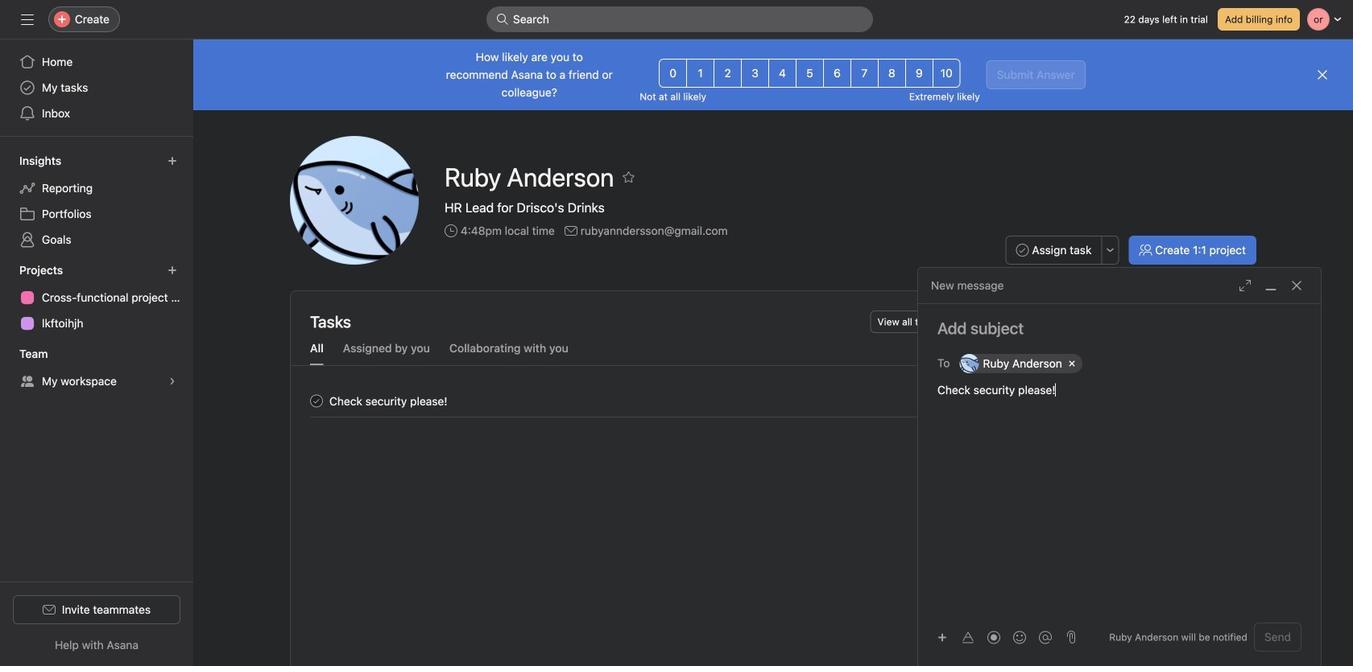 Task type: locate. For each thing, give the bounding box(es) containing it.
None radio
[[796, 59, 824, 88], [905, 59, 933, 88], [933, 59, 961, 88], [796, 59, 824, 88], [905, 59, 933, 88], [933, 59, 961, 88]]

None radio
[[659, 59, 687, 88], [686, 59, 715, 88], [714, 59, 742, 88], [741, 59, 769, 88], [769, 59, 797, 88], [823, 59, 851, 88], [851, 59, 879, 88], [878, 59, 906, 88], [659, 59, 687, 88], [686, 59, 715, 88], [714, 59, 742, 88], [741, 59, 769, 88], [769, 59, 797, 88], [823, 59, 851, 88], [851, 59, 879, 88], [878, 59, 906, 88]]

option group
[[659, 59, 961, 88]]

toolbar
[[931, 626, 1060, 650]]

row
[[957, 350, 1301, 378]]

list item
[[291, 386, 966, 417]]

list box
[[487, 6, 873, 32]]

insights element
[[0, 147, 193, 256]]

hide sidebar image
[[21, 13, 34, 26]]

record a video image
[[988, 632, 1000, 645]]

see details, my workspace image
[[168, 377, 177, 387]]

new project or portfolio image
[[168, 266, 177, 275]]

dialog
[[918, 268, 1321, 667]]

insert an object image
[[938, 634, 947, 643]]

dismiss image
[[1316, 68, 1329, 81]]

teams element
[[0, 340, 193, 398]]

at mention image
[[1039, 632, 1052, 645]]

global element
[[0, 39, 193, 136]]

cell
[[960, 354, 1083, 374]]



Task type: vqa. For each thing, say whether or not it's contained in the screenshot.
Teams element
yes



Task type: describe. For each thing, give the bounding box(es) containing it.
add to starred image
[[622, 171, 635, 184]]

close image
[[1290, 280, 1303, 292]]

Add subject text field
[[918, 317, 1321, 340]]

more options image
[[1105, 246, 1115, 255]]

new insights image
[[168, 156, 177, 166]]

minimize image
[[1265, 280, 1278, 292]]

formatting image
[[962, 632, 975, 645]]

projects element
[[0, 256, 193, 340]]

emoji image
[[1013, 632, 1026, 645]]

mark complete image
[[307, 392, 326, 411]]

tasks tabs tab list
[[291, 340, 966, 367]]

Mark complete checkbox
[[307, 392, 326, 411]]

expand popout to full screen image
[[1239, 280, 1252, 292]]

toggle assignee popover image
[[927, 392, 946, 411]]

prominent image
[[496, 13, 509, 26]]



